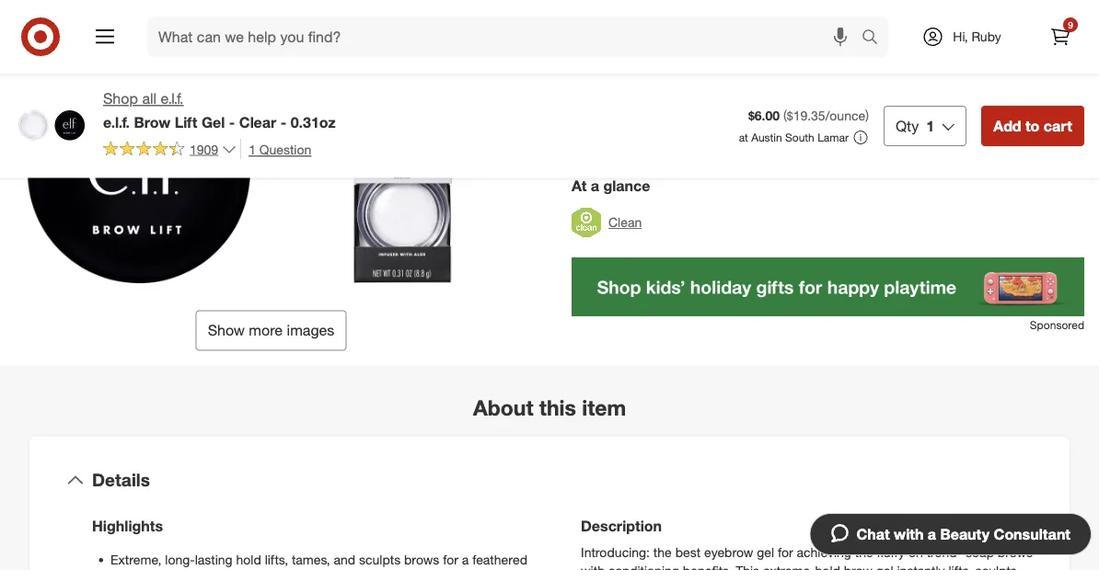 Task type: locate. For each thing, give the bounding box(es) containing it.
with
[[609, 75, 634, 91]]

highlights
[[92, 518, 163, 536]]

1 vertical spatial e.l.f.
[[103, 113, 130, 131]]

/ounce
[[826, 108, 866, 124]]

1 the from the left
[[654, 545, 672, 561]]

lifts, inside extreme, long-lasting hold lifts, tames, and sculpts brows for a feathered effect.
[[265, 552, 288, 568]]

2 the from the left
[[855, 545, 874, 561]]

sculpts
[[359, 552, 401, 568]]

on down $19.35
[[792, 134, 807, 150]]

0 vertical spatial save
[[1052, 1, 1076, 14]]

details button
[[44, 452, 1055, 511]]

1 horizontal spatial with
[[894, 526, 924, 544]]

0 vertical spatial gel
[[757, 545, 774, 561]]

1 horizontal spatial hold
[[815, 563, 840, 571]]

1 down clear
[[249, 141, 256, 157]]

save
[[1052, 1, 1076, 14], [609, 54, 642, 72]]

2 horizontal spatial a
[[928, 526, 936, 544]]

2 vertical spatial a
[[462, 552, 469, 568]]

1 horizontal spatial details
[[720, 16, 759, 32]]

hold down achieving
[[815, 563, 840, 571]]

-
[[229, 113, 235, 131], [281, 113, 287, 131]]

1 vertical spatial on
[[909, 545, 923, 561]]

for inside extreme, long-lasting hold lifts, tames, and sculpts brows for a feathered effect.
[[443, 552, 458, 568]]

hold inside description introducing: the best eyebrow gel for achieving the fluffy on trend "soap brows" with conditioning benefits. this extreme-hold brow gel instantly lifts, sculpts
[[815, 563, 840, 571]]

for right brows
[[443, 552, 458, 568]]

1 right qty
[[927, 117, 935, 135]]

gel up this
[[757, 545, 774, 561]]

e.l.f. down shop
[[103, 113, 130, 131]]

with up fluffy
[[894, 526, 924, 544]]

lifts, inside description introducing: the best eyebrow gel for achieving the fluffy on trend "soap brows" with conditioning benefits. this extreme-hold brow gel instantly lifts, sculpts
[[949, 563, 972, 571]]

0 horizontal spatial for
[[443, 552, 458, 568]]

1 horizontal spatial the
[[855, 545, 874, 561]]

pay
[[609, 134, 630, 150]]

gel
[[202, 113, 225, 131]]

lifts, left tames,
[[265, 552, 288, 568]]

0 horizontal spatial with
[[581, 563, 605, 571]]

for up extreme-
[[778, 545, 793, 561]]

the
[[654, 545, 672, 561], [855, 545, 874, 561]]

1 horizontal spatial gel
[[876, 563, 894, 571]]

gel down fluffy
[[876, 563, 894, 571]]

1 vertical spatial 1
[[249, 141, 256, 157]]

$6.00 ( $19.35 /ounce )
[[749, 108, 869, 124]]

a left feathered
[[462, 552, 469, 568]]

e.l.f. brow lift gel - clear - 0.31oz, 6 of 13 image
[[279, 48, 528, 297]]

1 vertical spatial save
[[609, 54, 642, 72]]

question
[[259, 141, 311, 157]]

1 vertical spatial gel
[[876, 563, 894, 571]]

save up 9
[[1052, 1, 1076, 14]]

the up conditioning
[[654, 545, 672, 561]]

1 horizontal spatial 1
[[927, 117, 935, 135]]

images
[[287, 322, 335, 340]]

hold right lasting at the bottom left of the page
[[236, 552, 261, 568]]

1909 link
[[103, 139, 237, 161]]

clear
[[239, 113, 277, 131]]

0 vertical spatial a
[[591, 177, 599, 195]]

save inside save 5% every day with redcard
[[609, 54, 642, 72]]

0 horizontal spatial on
[[792, 134, 807, 150]]

with
[[894, 526, 924, 544], [581, 563, 605, 571]]

add to cart
[[994, 117, 1073, 135]]

show more images button
[[196, 311, 347, 352]]

0 horizontal spatial lifts,
[[265, 552, 288, 568]]

of
[[874, 134, 885, 150]]

(
[[784, 108, 787, 124]]

for
[[778, 545, 793, 561], [443, 552, 458, 568]]

save button
[[1025, 0, 1085, 22]]

1 horizontal spatial save
[[1052, 1, 1076, 14]]

1 horizontal spatial a
[[591, 177, 599, 195]]

1 vertical spatial a
[[928, 526, 936, 544]]

0 horizontal spatial 1
[[249, 141, 256, 157]]

save 5% every day with redcard
[[609, 54, 740, 91]]

0 vertical spatial 1
[[927, 117, 935, 135]]

0 horizontal spatial the
[[654, 545, 672, 561]]

add to cart button
[[982, 106, 1085, 146]]

0 vertical spatial details
[[720, 16, 759, 32]]

1 horizontal spatial for
[[778, 545, 793, 561]]

$19.35
[[787, 108, 826, 124]]

0 horizontal spatial hold
[[236, 552, 261, 568]]

0 horizontal spatial -
[[229, 113, 235, 131]]

austin
[[752, 131, 782, 144]]

this
[[736, 563, 760, 571]]

0 horizontal spatial save
[[609, 54, 642, 72]]

a up trend
[[928, 526, 936, 544]]

purchases
[[810, 134, 870, 150]]

0 vertical spatial e.l.f.
[[161, 90, 184, 108]]

chat with a beauty consultant button
[[810, 514, 1092, 556]]

e.l.f. brow lift gel - clear - 0.31oz, 3 of 13 image
[[15, 0, 264, 33]]

1 inside 1 question link
[[249, 141, 256, 157]]

at
[[572, 177, 587, 195]]

1 horizontal spatial -
[[281, 113, 287, 131]]

0 horizontal spatial gel
[[757, 545, 774, 561]]

description
[[581, 518, 662, 536]]

0 horizontal spatial a
[[462, 552, 469, 568]]

pay in 4 interest-free payments on purchases of $30.00-$1,500.00
[[609, 134, 989, 150]]

interest-
[[658, 134, 706, 150]]

beauty
[[941, 526, 990, 544]]

or
[[657, 16, 669, 32]]

- right gel
[[229, 113, 235, 131]]

benefits.
[[683, 563, 732, 571]]

a inside chat with a beauty consultant button
[[928, 526, 936, 544]]

gel
[[757, 545, 774, 561], [876, 563, 894, 571]]

details right ∙
[[720, 16, 759, 32]]

details button
[[720, 15, 759, 33]]

search
[[854, 30, 898, 47]]

details
[[720, 16, 759, 32], [92, 470, 150, 492]]

search button
[[854, 17, 898, 61]]

lifts, down "soap
[[949, 563, 972, 571]]

the up the brow
[[855, 545, 874, 561]]

save inside button
[[1052, 1, 1076, 14]]

save for save 5% every day with redcard
[[609, 54, 642, 72]]

on up instantly
[[909, 545, 923, 561]]

save up with
[[609, 54, 642, 72]]

0.31oz
[[291, 113, 336, 131]]

1 horizontal spatial on
[[909, 545, 923, 561]]

best
[[676, 545, 701, 561]]

0 horizontal spatial details
[[92, 470, 150, 492]]

chat
[[857, 526, 890, 544]]

1 vertical spatial details
[[92, 470, 150, 492]]

a right at
[[591, 177, 599, 195]]

image gallery element
[[15, 0, 528, 352]]

shop all e.l.f. e.l.f. brow lift gel - clear - 0.31oz
[[103, 90, 336, 131]]

chat with a beauty consultant
[[857, 526, 1071, 544]]

1 horizontal spatial lifts,
[[949, 563, 972, 571]]

at
[[739, 131, 749, 144]]

9 link
[[1041, 17, 1081, 57]]

about this item
[[473, 396, 626, 422]]

on
[[792, 134, 807, 150], [909, 545, 923, 561]]

hold
[[236, 552, 261, 568], [815, 563, 840, 571]]

$6.00
[[749, 108, 780, 124]]

details up highlights
[[92, 470, 150, 492]]

south
[[785, 131, 815, 144]]

day
[[715, 54, 740, 72]]

e.l.f.
[[161, 90, 184, 108], [103, 113, 130, 131]]

"soap
[[961, 545, 994, 561]]

e.l.f. right all
[[161, 90, 184, 108]]

and
[[334, 552, 356, 568]]

1 vertical spatial with
[[581, 563, 605, 571]]

with down "introducing:"
[[581, 563, 605, 571]]

∙
[[713, 16, 716, 32]]

with inside description introducing: the best eyebrow gel for achieving the fluffy on trend "soap brows" with conditioning benefits. this extreme-hold brow gel instantly lifts, sculpts
[[581, 563, 605, 571]]

at austin south lamar
[[739, 131, 849, 144]]

sponsored
[[1030, 319, 1085, 332]]

0 vertical spatial with
[[894, 526, 924, 544]]

- right clear
[[281, 113, 287, 131]]



Task type: vqa. For each thing, say whether or not it's contained in the screenshot.
& inside the kids' toys, games & crafts gifts
no



Task type: describe. For each thing, give the bounding box(es) containing it.
introducing:
[[581, 545, 650, 561]]

online
[[672, 16, 709, 32]]

free
[[706, 134, 728, 150]]

conditioning
[[608, 563, 679, 571]]

eyebrow
[[704, 545, 754, 561]]

fluffy
[[877, 545, 905, 561]]

advertisement region
[[572, 258, 1085, 317]]

details inside dropdown button
[[92, 470, 150, 492]]

consultant
[[994, 526, 1071, 544]]

in-store or online ∙ details
[[609, 16, 759, 32]]

1 question link
[[240, 139, 311, 160]]

qty
[[896, 117, 919, 135]]

0 vertical spatial on
[[792, 134, 807, 150]]

2 - from the left
[[281, 113, 287, 131]]

1909
[[190, 141, 218, 157]]

e.l.f. brow lift gel - clear - 0.31oz, 4 of 13 image
[[279, 0, 528, 33]]

image of e.l.f. brow lift gel - clear - 0.31oz image
[[15, 88, 88, 162]]

extreme, long-lasting hold lifts, tames, and sculpts brows for a feathered effect.
[[110, 552, 528, 571]]

this
[[539, 396, 576, 422]]

brow
[[134, 113, 171, 131]]

payments
[[732, 134, 789, 150]]

at a glance
[[572, 177, 650, 195]]

hold inside extreme, long-lasting hold lifts, tames, and sculpts brows for a feathered effect.
[[236, 552, 261, 568]]

0 horizontal spatial e.l.f.
[[103, 113, 130, 131]]

What can we help you find? suggestions appear below search field
[[147, 17, 866, 57]]

long-
[[165, 552, 195, 568]]

show more images
[[208, 322, 335, 340]]

lift
[[175, 113, 197, 131]]

lasting
[[195, 552, 233, 568]]

hi, ruby
[[953, 29, 1002, 45]]

clean
[[609, 215, 642, 231]]

brows
[[404, 552, 439, 568]]

about
[[473, 396, 534, 422]]

tames,
[[292, 552, 330, 568]]

trend
[[927, 545, 957, 561]]

item
[[582, 396, 626, 422]]

extreme-
[[763, 563, 815, 571]]

clean button
[[572, 203, 642, 243]]

e.l.f. brow lift gel - clear - 0.31oz, 5 of 13 image
[[15, 48, 264, 297]]

)
[[866, 108, 869, 124]]

description introducing: the best eyebrow gel for achieving the fluffy on trend "soap brows" with conditioning benefits. this extreme-hold brow gel instantly lifts, sculpts
[[581, 518, 1040, 571]]

add
[[994, 117, 1022, 135]]

lamar
[[818, 131, 849, 144]]

show
[[208, 322, 245, 340]]

glance
[[603, 177, 650, 195]]

every
[[673, 54, 711, 72]]

1 horizontal spatial e.l.f.
[[161, 90, 184, 108]]

more
[[249, 322, 283, 340]]

save for save
[[1052, 1, 1076, 14]]

feathered
[[472, 552, 528, 568]]

brow
[[844, 563, 873, 571]]

in-
[[609, 16, 624, 32]]

hi,
[[953, 29, 968, 45]]

5%
[[647, 54, 669, 72]]

a inside extreme, long-lasting hold lifts, tames, and sculpts brows for a feathered effect.
[[462, 552, 469, 568]]

cart
[[1044, 117, 1073, 135]]

shop
[[103, 90, 138, 108]]

with inside button
[[894, 526, 924, 544]]

qty 1
[[896, 117, 935, 135]]

for inside description introducing: the best eyebrow gel for achieving the fluffy on trend "soap brows" with conditioning benefits. this extreme-hold brow gel instantly lifts, sculpts
[[778, 545, 793, 561]]

$30.00-
[[889, 134, 932, 150]]

instantly
[[897, 563, 945, 571]]

ruby
[[972, 29, 1002, 45]]

1 question
[[249, 141, 311, 157]]

to
[[1026, 117, 1040, 135]]

store
[[624, 16, 653, 32]]

brows"
[[998, 545, 1038, 561]]

all
[[142, 90, 157, 108]]

redcard
[[638, 75, 689, 91]]

in
[[634, 134, 644, 150]]

$1,500.00
[[932, 134, 989, 150]]

effect.
[[110, 571, 146, 571]]

extreme,
[[110, 552, 162, 568]]

9
[[1068, 19, 1073, 30]]

4
[[647, 134, 654, 150]]

1 - from the left
[[229, 113, 235, 131]]

on inside description introducing: the best eyebrow gel for achieving the fluffy on trend "soap brows" with conditioning benefits. this extreme-hold brow gel instantly lifts, sculpts
[[909, 545, 923, 561]]



